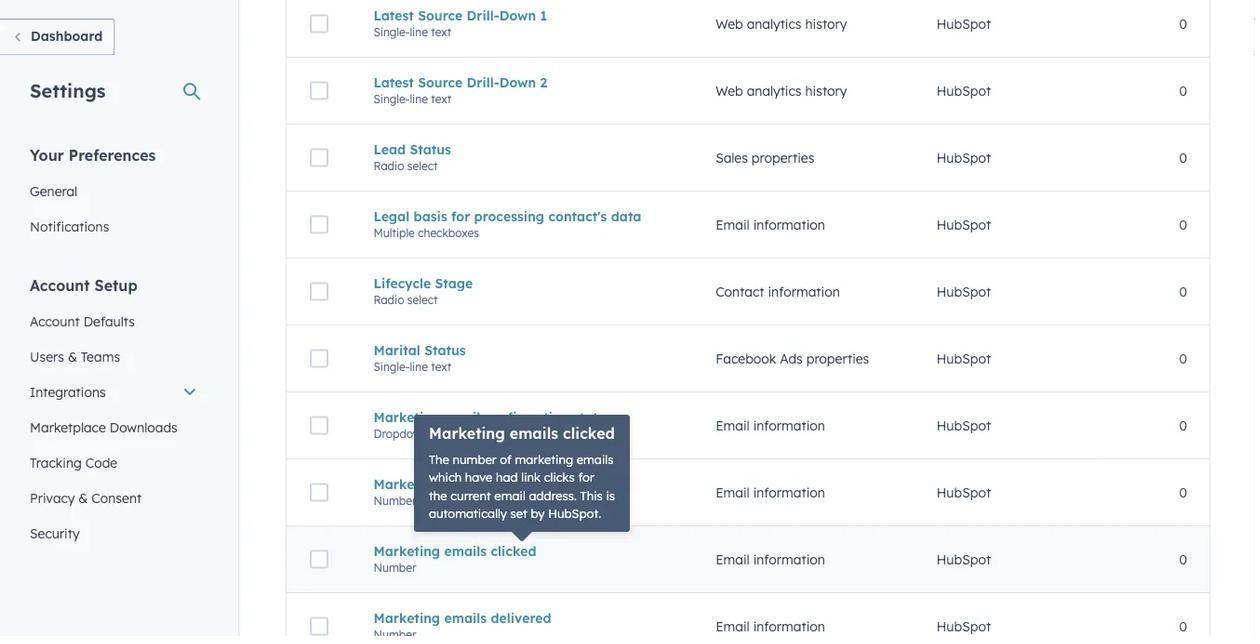 Task type: vqa. For each thing, say whether or not it's contained in the screenshot.


Task type: locate. For each thing, give the bounding box(es) containing it.
drill- inside latest source drill-down 1 single-line text
[[467, 7, 499, 23]]

hubspot
[[937, 16, 991, 32], [937, 83, 991, 99], [937, 150, 991, 166], [937, 217, 991, 233], [937, 284, 991, 300], [937, 351, 991, 367], [937, 418, 991, 434], [937, 485, 991, 501], [937, 552, 991, 568], [937, 619, 991, 635]]

your preferences
[[30, 146, 156, 164]]

1 vertical spatial web analytics history
[[716, 83, 847, 99]]

1 line from the top
[[410, 25, 428, 39]]

down inside latest source drill-down 2 single-line text
[[499, 74, 536, 90]]

1 analytics from the top
[[747, 16, 802, 32]]

select up the
[[431, 427, 461, 441]]

for inside marketing emails clicked the number of marketing emails which have had link clicks for the current email address. this is automatically set by hubspot.
[[578, 470, 594, 485]]

1 vertical spatial &
[[78, 490, 88, 506]]

source up latest source drill-down 2 single-line text
[[418, 7, 463, 23]]

0 vertical spatial history
[[805, 16, 847, 32]]

latest for latest source drill-down 1
[[374, 7, 414, 23]]

0 vertical spatial line
[[410, 25, 428, 39]]

history
[[805, 16, 847, 32], [805, 83, 847, 99]]

select for status
[[407, 159, 438, 173]]

drill- left 2
[[467, 74, 499, 90]]

line for latest source drill-down 1
[[410, 25, 428, 39]]

1 horizontal spatial &
[[78, 490, 88, 506]]

marketing inside marketing emails clicked number
[[374, 543, 440, 559]]

properties right sales
[[752, 150, 815, 166]]

3 email information from the top
[[716, 485, 825, 501]]

marketing inside marketing email confirmation status dropdown select
[[374, 409, 440, 425]]

stage
[[435, 275, 473, 291]]

for up this
[[578, 470, 594, 485]]

down left 2
[[499, 74, 536, 90]]

1 latest from the top
[[374, 7, 414, 23]]

4 hubspot from the top
[[937, 217, 991, 233]]

2 source from the top
[[418, 74, 463, 90]]

emails down automatically
[[444, 543, 487, 559]]

properties right ads
[[806, 351, 869, 367]]

marketing inside marketing emails clicked the number of marketing emails which have had link clicks for the current email address. this is automatically set by hubspot.
[[429, 424, 505, 443]]

7 0 from the top
[[1179, 418, 1187, 434]]

hubspot for marketing email confirmation status
[[937, 418, 991, 434]]

8 0 from the top
[[1179, 485, 1187, 501]]

1 vertical spatial account
[[30, 313, 80, 329]]

0 vertical spatial web analytics history
[[716, 16, 847, 32]]

automatically
[[429, 506, 507, 522]]

emails inside marketing emails bounced number
[[444, 476, 487, 492]]

line down marital on the bottom left of the page
[[410, 360, 428, 374]]

email information for marketing emails bounced
[[716, 485, 825, 501]]

9 0 from the top
[[1179, 552, 1187, 568]]

& right users
[[68, 348, 77, 365]]

latest source drill-down 1 single-line text
[[374, 7, 547, 39]]

general
[[30, 183, 77, 199]]

status for lead status
[[410, 141, 451, 157]]

source
[[418, 7, 463, 23], [418, 74, 463, 90]]

1 vertical spatial line
[[410, 92, 428, 106]]

1 vertical spatial history
[[805, 83, 847, 99]]

analytics
[[747, 16, 802, 32], [747, 83, 802, 99]]

email down had
[[494, 488, 526, 503]]

radio inside lifecycle stage radio select
[[374, 293, 404, 307]]

information for marketing email confirmation status
[[753, 418, 825, 434]]

text up lead status radio select
[[431, 92, 451, 106]]

1 vertical spatial select
[[407, 293, 438, 307]]

email information for marketing email confirmation status
[[716, 418, 825, 434]]

latest source drill-down 2 button
[[374, 74, 671, 90]]

0 vertical spatial text
[[431, 25, 451, 39]]

2 number from the top
[[374, 561, 416, 575]]

1 0 from the top
[[1179, 16, 1187, 32]]

users
[[30, 348, 64, 365]]

3 0 from the top
[[1179, 150, 1187, 166]]

marketing inside marketing emails bounced number
[[374, 476, 440, 492]]

line inside latest source drill-down 1 single-line text
[[410, 25, 428, 39]]

2 latest from the top
[[374, 74, 414, 90]]

0 vertical spatial email
[[444, 409, 480, 425]]

2 email information from the top
[[716, 418, 825, 434]]

0 vertical spatial status
[[410, 141, 451, 157]]

1 vertical spatial web
[[716, 83, 743, 99]]

1 hubspot from the top
[[937, 16, 991, 32]]

select
[[407, 159, 438, 173], [407, 293, 438, 307], [431, 427, 461, 441]]

0 vertical spatial select
[[407, 159, 438, 173]]

& right the "privacy"
[[78, 490, 88, 506]]

0 vertical spatial for
[[451, 208, 470, 224]]

number up marketing emails delivered at the bottom
[[374, 561, 416, 575]]

email up number
[[444, 409, 480, 425]]

marital status single-line text
[[374, 342, 466, 374]]

2 web analytics history from the top
[[716, 83, 847, 99]]

text inside latest source drill-down 2 single-line text
[[431, 92, 451, 106]]

status right lead
[[410, 141, 451, 157]]

1 single- from the top
[[374, 25, 410, 39]]

hubspot for legal basis for processing contact's data
[[937, 217, 991, 233]]

0 vertical spatial account
[[30, 276, 90, 294]]

single- inside latest source drill-down 1 single-line text
[[374, 25, 410, 39]]

& for privacy
[[78, 490, 88, 506]]

1 radio from the top
[[374, 159, 404, 173]]

settings
[[30, 79, 106, 102]]

line up lead status radio select
[[410, 92, 428, 106]]

0 vertical spatial down
[[499, 7, 536, 23]]

current
[[451, 488, 491, 503]]

2 vertical spatial text
[[431, 360, 451, 374]]

email inside marketing email confirmation status dropdown select
[[444, 409, 480, 425]]

web analytics history for latest source drill-down 2
[[716, 83, 847, 99]]

latest inside latest source drill-down 1 single-line text
[[374, 7, 414, 23]]

text inside latest source drill-down 1 single-line text
[[431, 25, 451, 39]]

text for latest source drill-down 1
[[431, 25, 451, 39]]

text for latest source drill-down 2
[[431, 92, 451, 106]]

0
[[1179, 16, 1187, 32], [1179, 83, 1187, 99], [1179, 150, 1187, 166], [1179, 217, 1187, 233], [1179, 284, 1187, 300], [1179, 351, 1187, 367], [1179, 418, 1187, 434], [1179, 485, 1187, 501], [1179, 552, 1187, 568], [1179, 619, 1187, 635]]

source inside latest source drill-down 2 single-line text
[[418, 74, 463, 90]]

tracking
[[30, 455, 82, 471]]

users & teams
[[30, 348, 120, 365]]

select inside lead status radio select
[[407, 159, 438, 173]]

8 hubspot from the top
[[937, 485, 991, 501]]

1 vertical spatial single-
[[374, 92, 410, 106]]

number left the
[[374, 494, 416, 508]]

1 email information from the top
[[716, 217, 825, 233]]

properties
[[752, 150, 815, 166], [806, 351, 869, 367]]

clicked inside marketing emails clicked number
[[491, 543, 536, 559]]

1 vertical spatial analytics
[[747, 83, 802, 99]]

radio inside lead status radio select
[[374, 159, 404, 173]]

information for legal basis for processing contact's data
[[753, 217, 825, 233]]

delivered
[[491, 610, 551, 626]]

information
[[753, 217, 825, 233], [768, 284, 840, 300], [753, 418, 825, 434], [753, 485, 825, 501], [753, 552, 825, 568], [753, 619, 825, 635]]

drill- left 1
[[467, 7, 499, 23]]

0 vertical spatial radio
[[374, 159, 404, 173]]

emails left delivered at bottom left
[[444, 610, 487, 626]]

0 vertical spatial analytics
[[747, 16, 802, 32]]

1 horizontal spatial for
[[578, 470, 594, 485]]

1 horizontal spatial clicked
[[563, 424, 615, 443]]

basis
[[414, 208, 447, 224]]

6 0 from the top
[[1179, 351, 1187, 367]]

4 email information from the top
[[716, 552, 825, 568]]

history for 2
[[805, 83, 847, 99]]

status for marital status
[[424, 342, 466, 358]]

0 for marketing emails delivered
[[1179, 619, 1187, 635]]

address.
[[529, 488, 577, 503]]

account up users
[[30, 313, 80, 329]]

5 hubspot from the top
[[937, 284, 991, 300]]

0 for latest source drill-down 1
[[1179, 16, 1187, 32]]

1 horizontal spatial email
[[494, 488, 526, 503]]

4 0 from the top
[[1179, 217, 1187, 233]]

1 vertical spatial radio
[[374, 293, 404, 307]]

1 vertical spatial latest
[[374, 74, 414, 90]]

2 vertical spatial line
[[410, 360, 428, 374]]

drill- for 1
[[467, 7, 499, 23]]

email
[[444, 409, 480, 425], [494, 488, 526, 503]]

2 analytics from the top
[[747, 83, 802, 99]]

status right marital on the bottom left of the page
[[424, 342, 466, 358]]

account for account defaults
[[30, 313, 80, 329]]

5 email from the top
[[716, 619, 750, 635]]

email information
[[716, 217, 825, 233], [716, 418, 825, 434], [716, 485, 825, 501], [716, 552, 825, 568], [716, 619, 825, 635]]

legal basis for processing contact's data multiple checkboxes
[[374, 208, 642, 240]]

7 hubspot from the top
[[937, 418, 991, 434]]

0 vertical spatial &
[[68, 348, 77, 365]]

emails up this
[[577, 452, 614, 467]]

single- down marital on the bottom left of the page
[[374, 360, 410, 374]]

0 vertical spatial latest
[[374, 7, 414, 23]]

dashboard
[[31, 28, 103, 44]]

3 single- from the top
[[374, 360, 410, 374]]

clicked for marketing emails clicked number
[[491, 543, 536, 559]]

email inside marketing emails clicked the number of marketing emails which have had link clicks for the current email address. this is automatically set by hubspot.
[[494, 488, 526, 503]]

1 web analytics history from the top
[[716, 16, 847, 32]]

hubspot for latest source drill-down 2
[[937, 83, 991, 99]]

0 vertical spatial source
[[418, 7, 463, 23]]

2 single- from the top
[[374, 92, 410, 106]]

6 hubspot from the top
[[937, 351, 991, 367]]

privacy
[[30, 490, 75, 506]]

teams
[[81, 348, 120, 365]]

radio down lifecycle
[[374, 293, 404, 307]]

the
[[429, 452, 449, 467]]

select down lifecycle
[[407, 293, 438, 307]]

have
[[465, 470, 493, 485]]

clicked
[[563, 424, 615, 443], [491, 543, 536, 559]]

email information for marketing emails clicked
[[716, 552, 825, 568]]

1 text from the top
[[431, 25, 451, 39]]

1 vertical spatial clicked
[[491, 543, 536, 559]]

email information for marketing emails delivered
[[716, 619, 825, 635]]

1 source from the top
[[418, 7, 463, 23]]

emails
[[510, 424, 558, 443], [577, 452, 614, 467], [444, 476, 487, 492], [444, 543, 487, 559], [444, 610, 487, 626]]

source for latest source drill-down 1
[[418, 7, 463, 23]]

1 vertical spatial down
[[499, 74, 536, 90]]

account
[[30, 276, 90, 294], [30, 313, 80, 329]]

1 vertical spatial email
[[494, 488, 526, 503]]

marketing emails bounced button
[[374, 476, 671, 492]]

1 vertical spatial number
[[374, 561, 416, 575]]

single- inside latest source drill-down 2 single-line text
[[374, 92, 410, 106]]

0 horizontal spatial &
[[68, 348, 77, 365]]

radio down lead
[[374, 159, 404, 173]]

line up latest source drill-down 2 single-line text
[[410, 25, 428, 39]]

had
[[496, 470, 518, 485]]

which
[[429, 470, 462, 485]]

line inside marital status single-line text
[[410, 360, 428, 374]]

line inside latest source drill-down 2 single-line text
[[410, 92, 428, 106]]

number for marketing emails bounced
[[374, 494, 416, 508]]

radio for lead
[[374, 159, 404, 173]]

clicked inside marketing emails clicked the number of marketing emails which have had link clicks for the current email address. this is automatically set by hubspot.
[[563, 424, 615, 443]]

0 horizontal spatial for
[[451, 208, 470, 224]]

for
[[451, 208, 470, 224], [578, 470, 594, 485]]

line for latest source drill-down 2
[[410, 92, 428, 106]]

your preferences element
[[19, 145, 208, 244]]

text up marketing email confirmation status dropdown select
[[431, 360, 451, 374]]

3 email from the top
[[716, 485, 750, 501]]

10 hubspot from the top
[[937, 619, 991, 635]]

marketing for marketing emails clicked the number of marketing emails which have had link clicks for the current email address. this is automatically set by hubspot.
[[429, 424, 505, 443]]

4 email from the top
[[716, 552, 750, 568]]

account setup
[[30, 276, 138, 294]]

marketing for marketing emails clicked number
[[374, 543, 440, 559]]

privacy & consent
[[30, 490, 142, 506]]

ads
[[780, 351, 803, 367]]

latest inside latest source drill-down 2 single-line text
[[374, 74, 414, 90]]

3 text from the top
[[431, 360, 451, 374]]

1 vertical spatial drill-
[[467, 74, 499, 90]]

1 down from the top
[[499, 7, 536, 23]]

1 vertical spatial status
[[424, 342, 466, 358]]

0 for marketing emails bounced
[[1179, 485, 1187, 501]]

the
[[429, 488, 447, 503]]

lead status radio select
[[374, 141, 451, 173]]

hubspot for latest source drill-down 1
[[937, 16, 991, 32]]

0 vertical spatial clicked
[[563, 424, 615, 443]]

2 down from the top
[[499, 74, 536, 90]]

marketing email confirmation status dropdown select
[[374, 409, 613, 441]]

1 web from the top
[[716, 16, 743, 32]]

1 history from the top
[[805, 16, 847, 32]]

down inside latest source drill-down 1 single-line text
[[499, 7, 536, 23]]

1 vertical spatial text
[[431, 92, 451, 106]]

2 web from the top
[[716, 83, 743, 99]]

3 hubspot from the top
[[937, 150, 991, 166]]

lifecycle stage radio select
[[374, 275, 473, 307]]

emails down number
[[444, 476, 487, 492]]

1 number from the top
[[374, 494, 416, 508]]

1 account from the top
[[30, 276, 90, 294]]

2 hubspot from the top
[[937, 83, 991, 99]]

general link
[[19, 174, 208, 209]]

text
[[431, 25, 451, 39], [431, 92, 451, 106], [431, 360, 451, 374]]

single- up latest source drill-down 2 single-line text
[[374, 25, 410, 39]]

down
[[499, 7, 536, 23], [499, 74, 536, 90]]

2 text from the top
[[431, 92, 451, 106]]

number inside marketing emails bounced number
[[374, 494, 416, 508]]

0 vertical spatial number
[[374, 494, 416, 508]]

line
[[410, 25, 428, 39], [410, 92, 428, 106], [410, 360, 428, 374]]

email for marketing emails delivered
[[716, 619, 750, 635]]

contact's
[[548, 208, 607, 224]]

hubspot for lifecycle stage
[[937, 284, 991, 300]]

hubspot for marketing emails bounced
[[937, 485, 991, 501]]

5 email information from the top
[[716, 619, 825, 635]]

link
[[521, 470, 541, 485]]

status inside marital status single-line text
[[424, 342, 466, 358]]

1 drill- from the top
[[467, 7, 499, 23]]

9 hubspot from the top
[[937, 552, 991, 568]]

0 for lifecycle stage
[[1179, 284, 1187, 300]]

clicked up marketing
[[563, 424, 615, 443]]

number for marketing emails clicked
[[374, 561, 416, 575]]

0 vertical spatial drill-
[[467, 7, 499, 23]]

number inside marketing emails clicked number
[[374, 561, 416, 575]]

2 drill- from the top
[[467, 74, 499, 90]]

0 horizontal spatial email
[[444, 409, 480, 425]]

account for account setup
[[30, 276, 90, 294]]

2 line from the top
[[410, 92, 428, 106]]

source down latest source drill-down 1 single-line text
[[418, 74, 463, 90]]

source for latest source drill-down 2
[[418, 74, 463, 90]]

web
[[716, 16, 743, 32], [716, 83, 743, 99]]

emails inside marketing emails clicked number
[[444, 543, 487, 559]]

latest
[[374, 7, 414, 23], [374, 74, 414, 90]]

2 0 from the top
[[1179, 83, 1187, 99]]

set
[[510, 506, 527, 522]]

2 radio from the top
[[374, 293, 404, 307]]

drill-
[[467, 7, 499, 23], [467, 74, 499, 90]]

for inside the legal basis for processing contact's data multiple checkboxes
[[451, 208, 470, 224]]

of
[[500, 452, 512, 467]]

status inside lead status radio select
[[410, 141, 451, 157]]

1 vertical spatial source
[[418, 74, 463, 90]]

2 email from the top
[[716, 418, 750, 434]]

for up checkboxes on the top of page
[[451, 208, 470, 224]]

0 horizontal spatial clicked
[[491, 543, 536, 559]]

data
[[611, 208, 642, 224]]

0 vertical spatial single-
[[374, 25, 410, 39]]

legal
[[374, 208, 410, 224]]

single- up lead
[[374, 92, 410, 106]]

facebook ads properties
[[716, 351, 869, 367]]

0 vertical spatial web
[[716, 16, 743, 32]]

emails for marketing emails bounced number
[[444, 476, 487, 492]]

email
[[716, 217, 750, 233], [716, 418, 750, 434], [716, 485, 750, 501], [716, 552, 750, 568], [716, 619, 750, 635]]

status
[[410, 141, 451, 157], [424, 342, 466, 358]]

analytics for 2
[[747, 83, 802, 99]]

emails up marketing
[[510, 424, 558, 443]]

1 email from the top
[[716, 217, 750, 233]]

clicked down set
[[491, 543, 536, 559]]

integrations
[[30, 384, 106, 400]]

email for legal basis for processing contact's data
[[716, 217, 750, 233]]

tracking code link
[[19, 445, 208, 481]]

select up basis
[[407, 159, 438, 173]]

1 vertical spatial properties
[[806, 351, 869, 367]]

10 0 from the top
[[1179, 619, 1187, 635]]

0 for marketing emails clicked
[[1179, 552, 1187, 568]]

2 vertical spatial select
[[431, 427, 461, 441]]

2 vertical spatial single-
[[374, 360, 410, 374]]

down left 1
[[499, 7, 536, 23]]

5 0 from the top
[[1179, 284, 1187, 300]]

select inside lifecycle stage radio select
[[407, 293, 438, 307]]

2 history from the top
[[805, 83, 847, 99]]

is
[[606, 488, 615, 503]]

account setup element
[[19, 275, 208, 551]]

information for marketing emails clicked
[[753, 552, 825, 568]]

source inside latest source drill-down 1 single-line text
[[418, 7, 463, 23]]

2 account from the top
[[30, 313, 80, 329]]

account up account defaults
[[30, 276, 90, 294]]

text up latest source drill-down 2 single-line text
[[431, 25, 451, 39]]

history for 1
[[805, 16, 847, 32]]

marketing emails clicked number
[[374, 543, 536, 575]]

1 vertical spatial for
[[578, 470, 594, 485]]

3 line from the top
[[410, 360, 428, 374]]

marketing
[[374, 409, 440, 425], [429, 424, 505, 443], [374, 476, 440, 492], [374, 543, 440, 559], [374, 610, 440, 626]]

drill- inside latest source drill-down 2 single-line text
[[467, 74, 499, 90]]



Task type: describe. For each thing, give the bounding box(es) containing it.
marketing for marketing emails bounced number
[[374, 476, 440, 492]]

multiple
[[374, 226, 415, 240]]

your
[[30, 146, 64, 164]]

marketplace
[[30, 419, 106, 435]]

marketing emails bounced number
[[374, 476, 547, 508]]

email information for legal basis for processing contact's data
[[716, 217, 825, 233]]

dropdown
[[374, 427, 428, 441]]

0 for lead status
[[1179, 150, 1187, 166]]

security link
[[19, 516, 208, 551]]

notifications
[[30, 218, 109, 234]]

lead
[[374, 141, 406, 157]]

2
[[540, 74, 547, 90]]

legal basis for processing contact's data button
[[374, 208, 671, 224]]

facebook
[[716, 351, 776, 367]]

email for marketing email confirmation status
[[716, 418, 750, 434]]

0 for marital status
[[1179, 351, 1187, 367]]

hubspot for marital status
[[937, 351, 991, 367]]

down for 2
[[499, 74, 536, 90]]

contact
[[716, 284, 764, 300]]

marital status button
[[374, 342, 671, 358]]

information for marketing emails bounced
[[753, 485, 825, 501]]

privacy & consent link
[[19, 481, 208, 516]]

clicks
[[544, 470, 575, 485]]

web for latest source drill-down 1
[[716, 16, 743, 32]]

single- for latest source drill-down 1
[[374, 25, 410, 39]]

hubspot for marketing emails delivered
[[937, 619, 991, 635]]

radio for lifecycle
[[374, 293, 404, 307]]

email for marketing emails bounced
[[716, 485, 750, 501]]

users & teams link
[[19, 339, 208, 375]]

emails for marketing emails clicked number
[[444, 543, 487, 559]]

0 vertical spatial properties
[[752, 150, 815, 166]]

latest source drill-down 1 button
[[374, 7, 671, 23]]

select inside marketing email confirmation status dropdown select
[[431, 427, 461, 441]]

checkboxes
[[418, 226, 479, 240]]

clicked for marketing emails clicked the number of marketing emails which have had link clicks for the current email address. this is automatically set by hubspot.
[[563, 424, 615, 443]]

contact information
[[716, 284, 840, 300]]

marketing emails clicked button
[[374, 543, 671, 559]]

this
[[580, 488, 603, 503]]

web for latest source drill-down 2
[[716, 83, 743, 99]]

analytics for 1
[[747, 16, 802, 32]]

web analytics history for latest source drill-down 1
[[716, 16, 847, 32]]

drill- for 2
[[467, 74, 499, 90]]

by
[[531, 506, 545, 522]]

number
[[453, 452, 497, 467]]

marketing emails clicked the number of marketing emails which have had link clicks for the current email address. this is automatically set by hubspot.
[[429, 424, 615, 522]]

0 for latest source drill-down 2
[[1179, 83, 1187, 99]]

hubspot for lead status
[[937, 150, 991, 166]]

hubspot for marketing emails clicked
[[937, 552, 991, 568]]

email for marketing emails clicked
[[716, 552, 750, 568]]

marketing email confirmation status button
[[374, 409, 671, 425]]

emails for marketing emails clicked the number of marketing emails which have had link clicks for the current email address. this is automatically set by hubspot.
[[510, 424, 558, 443]]

lifecycle
[[374, 275, 431, 291]]

down for 1
[[499, 7, 536, 23]]

0 for legal basis for processing contact's data
[[1179, 217, 1187, 233]]

0 for marketing email confirmation status
[[1179, 418, 1187, 434]]

latest source drill-down 2 single-line text
[[374, 74, 547, 106]]

marital
[[374, 342, 420, 358]]

information for lifecycle stage
[[768, 284, 840, 300]]

single- inside marital status single-line text
[[374, 360, 410, 374]]

bounced
[[491, 476, 547, 492]]

text inside marital status single-line text
[[431, 360, 451, 374]]

hubspot.
[[548, 506, 601, 522]]

information for marketing emails delivered
[[753, 619, 825, 635]]

processing
[[474, 208, 544, 224]]

consent
[[91, 490, 142, 506]]

tracking code
[[30, 455, 117, 471]]

marketing for marketing email confirmation status dropdown select
[[374, 409, 440, 425]]

preferences
[[69, 146, 156, 164]]

marketing emails delivered button
[[374, 610, 671, 626]]

marketing
[[515, 452, 573, 467]]

account defaults link
[[19, 304, 208, 339]]

code
[[85, 455, 117, 471]]

defaults
[[83, 313, 135, 329]]

downloads
[[110, 419, 178, 435]]

marketing emails delivered
[[374, 610, 551, 626]]

confirmation
[[484, 409, 569, 425]]

lead status button
[[374, 141, 671, 157]]

integrations button
[[19, 375, 208, 410]]

sales properties
[[716, 150, 815, 166]]

notifications link
[[19, 209, 208, 244]]

latest for latest source drill-down 2
[[374, 74, 414, 90]]

setup
[[94, 276, 138, 294]]

marketing emails clicked tooltip
[[414, 415, 630, 532]]

security
[[30, 525, 80, 542]]

1
[[540, 7, 547, 23]]

emails for marketing emails delivered
[[444, 610, 487, 626]]

select for stage
[[407, 293, 438, 307]]

account defaults
[[30, 313, 135, 329]]

sales
[[716, 150, 748, 166]]

marketplace downloads link
[[19, 410, 208, 445]]

marketing for marketing emails delivered
[[374, 610, 440, 626]]

dashboard link
[[0, 19, 115, 55]]

single- for latest source drill-down 2
[[374, 92, 410, 106]]

& for users
[[68, 348, 77, 365]]

marketplace downloads
[[30, 419, 178, 435]]

lifecycle stage button
[[374, 275, 671, 291]]

status
[[573, 409, 613, 425]]



